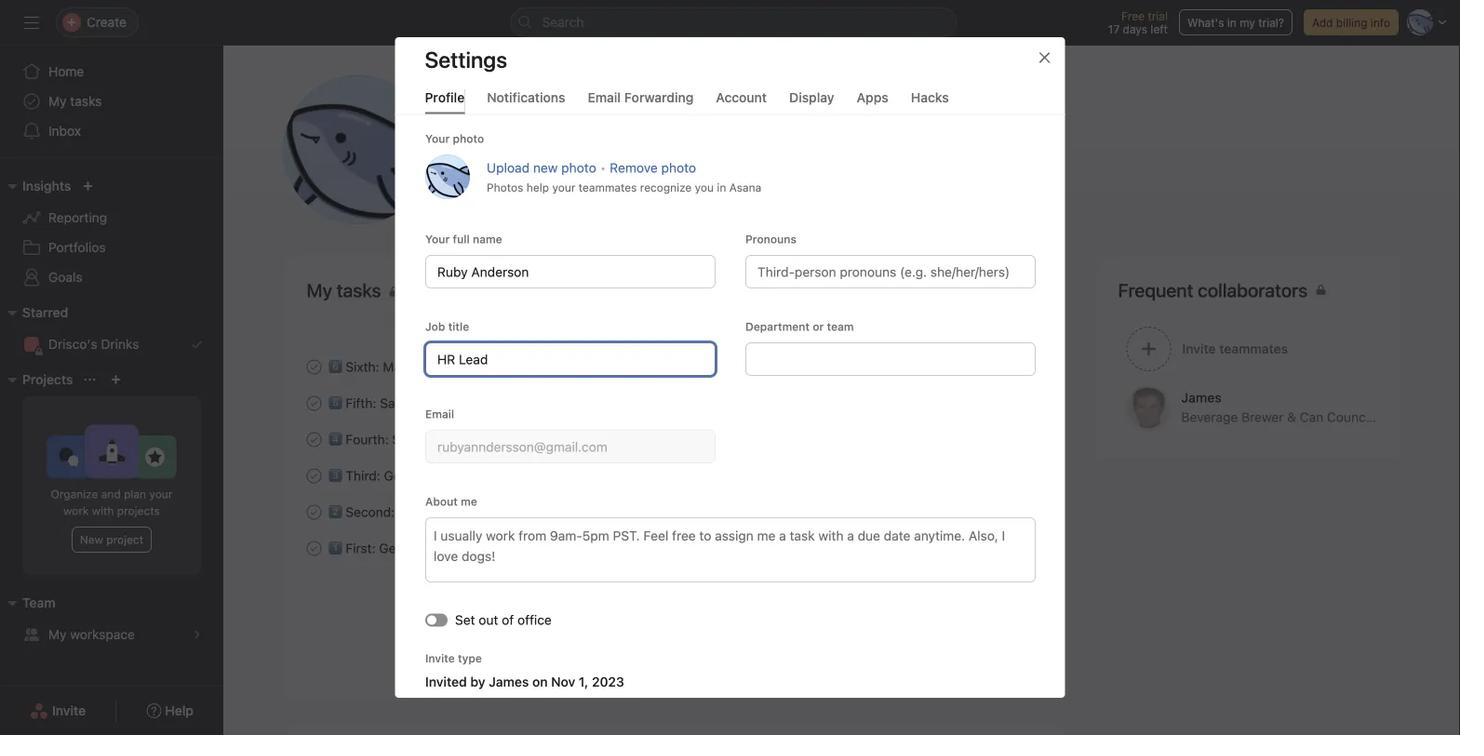Task type: describe. For each thing, give the bounding box(es) containing it.
help
[[526, 180, 549, 193]]

trial?
[[1259, 16, 1284, 29]]

hacks
[[911, 89, 949, 105]]

in inside button
[[1228, 16, 1237, 29]]

office
[[517, 612, 551, 627]]

4️⃣
[[329, 432, 342, 447]]

5️⃣ fifth: save time by collaborating in asana
[[329, 395, 593, 411]]

1 vertical spatial work
[[538, 432, 567, 447]]

0 vertical spatial with
[[472, 468, 497, 483]]

upload new photo button
[[486, 159, 596, 175]]

department or team
[[745, 320, 854, 333]]

completed checkbox for 6️⃣
[[303, 356, 325, 378]]

third:
[[346, 468, 381, 483]]

invite for invite
[[52, 703, 86, 719]]

inbox link
[[11, 116, 212, 146]]

get for third:
[[384, 468, 406, 483]]

hacks button
[[911, 89, 949, 114]]

title inside button
[[540, 142, 563, 157]]

dept.
[[677, 142, 710, 157]]

plan
[[124, 488, 146, 501]]

edit profile button
[[466, 174, 555, 208]]

department
[[745, 320, 809, 333]]

organize and plan your work with projects
[[51, 488, 173, 518]]

find
[[398, 504, 424, 520]]

home link
[[11, 57, 212, 87]]

reporting link
[[11, 203, 212, 233]]

projects element
[[0, 363, 223, 586]]

3️⃣
[[329, 468, 342, 483]]

can
[[1300, 410, 1324, 425]]

notifications button
[[487, 89, 565, 114]]

1 horizontal spatial of
[[501, 612, 514, 627]]

james inside invite type invited by james on nov 1, 2023
[[488, 674, 529, 689]]

in inside the upload new photo • remove photo photos help your teammates recognize you in asana
[[717, 180, 726, 193]]

starred button
[[0, 302, 68, 324]]

save
[[380, 395, 409, 411]]

your for settings
[[425, 132, 449, 145]]

ja
[[1140, 399, 1156, 417]]

1 horizontal spatial tasks
[[508, 541, 540, 556]]

your inside the upload new photo • remove photo photos help your teammates recognize you in asana
[[552, 180, 575, 193]]

organize
[[51, 488, 98, 501]]

completed checkbox for 1️⃣
[[303, 538, 325, 560]]

invite button
[[18, 694, 98, 728]]

1 vertical spatial or
[[812, 320, 824, 333]]

invited
[[425, 674, 467, 689]]

0 horizontal spatial you
[[580, 504, 601, 520]]

global element
[[0, 46, 223, 157]]

notifications
[[487, 89, 565, 105]]

collaborating
[[460, 395, 538, 411]]

0 horizontal spatial photo
[[452, 132, 484, 145]]

layout
[[451, 504, 487, 520]]

councilor
[[1327, 410, 1385, 425]]

completed image for 4️⃣
[[303, 429, 325, 451]]

project
[[106, 533, 143, 546]]

asana inside the upload new photo • remove photo photos help your teammates recognize you in asana
[[729, 180, 761, 193]]

0 vertical spatial of
[[464, 432, 476, 447]]

teammates
[[578, 180, 637, 193]]

my tasks link
[[11, 87, 212, 116]]

pronouns
[[745, 232, 796, 245]]

with inside organize and plan your work with projects
[[92, 504, 114, 518]]

full
[[452, 232, 469, 245]]

add job title
[[489, 142, 563, 157]]

add for add team or dept.
[[599, 142, 623, 157]]

completed image for 2️⃣
[[303, 501, 325, 524]]

1,
[[578, 674, 588, 689]]

account button
[[716, 89, 767, 114]]

upload new photo • remove photo photos help your teammates recognize you in asana
[[486, 159, 761, 193]]

left
[[1151, 22, 1168, 35]]

recognize
[[640, 180, 691, 193]]

edit profile
[[478, 183, 543, 198]]

add team or dept.
[[599, 142, 710, 157]]

you inside the upload new photo • remove photo photos help your teammates recognize you in asana
[[695, 180, 713, 193]]

set out of office switch
[[425, 613, 447, 626]]

add billing info
[[1312, 16, 1391, 29]]

your full name
[[425, 232, 502, 245]]

brewer
[[1242, 410, 1284, 425]]

view all tasks button
[[954, 277, 1042, 303]]

&
[[1287, 410, 1297, 425]]

job
[[517, 142, 536, 157]]

workspace
[[70, 627, 135, 642]]

home
[[48, 64, 84, 79]]

display button
[[789, 89, 835, 114]]

3️⃣ third: get organized with sections
[[329, 468, 551, 483]]

completed checkbox for 5️⃣
[[303, 392, 325, 415]]

invite for invite type invited by james on nov 1, 2023
[[425, 652, 454, 665]]

nov
[[551, 674, 575, 689]]

starred element
[[0, 296, 223, 363]]

goals
[[48, 269, 82, 285]]

view
[[962, 284, 988, 297]]

tuesday button for right
[[998, 506, 1042, 519]]

apps button
[[857, 89, 889, 114]]

completed image for 3️⃣
[[303, 465, 325, 487]]

organized
[[409, 468, 469, 483]]

email for email forwarding
[[588, 89, 621, 105]]

completed checkbox for 4️⃣
[[303, 429, 325, 451]]

invite type invited by james on nov 1, 2023
[[425, 652, 624, 689]]

fifth:
[[346, 395, 376, 411]]

portfolios
[[48, 240, 106, 255]]

teams element
[[0, 586, 223, 653]]

first:
[[346, 541, 376, 556]]

0 horizontal spatial on
[[422, 432, 437, 447]]

portfolios link
[[11, 233, 212, 262]]

1 horizontal spatial team
[[827, 320, 854, 333]]

remove
[[609, 159, 657, 175]]

projects
[[117, 504, 160, 518]]

settings
[[425, 47, 507, 73]]

what's in my trial? button
[[1179, 9, 1293, 35]]

all
[[991, 284, 1003, 297]]

your inside organize and plan your work with projects
[[149, 488, 173, 501]]

projects
[[22, 372, 73, 387]]

frequent collaborators
[[1118, 279, 1308, 301]]

my tasks
[[48, 94, 102, 109]]

on inside invite type invited by james on nov 1, 2023
[[532, 674, 547, 689]]

6️⃣ sixth: make work manageable
[[329, 359, 524, 374]]

0 horizontal spatial asana
[[556, 395, 593, 411]]

profile
[[425, 89, 465, 105]]

photos
[[486, 180, 523, 193]]

apps
[[857, 89, 889, 105]]

stay
[[392, 432, 419, 447]]

•
[[600, 159, 606, 175]]

tuesday for right
[[998, 506, 1042, 519]]

or inside button
[[661, 142, 674, 157]]

using
[[451, 541, 483, 556]]

get for first:
[[379, 541, 401, 556]]

search list box
[[511, 7, 957, 37]]

1 vertical spatial title
[[448, 320, 469, 333]]

1 tuesday from the top
[[998, 361, 1042, 374]]

Third-person pronouns (e.g. she/her/hers) text field
[[745, 255, 1036, 288]]

5️⃣
[[329, 395, 342, 411]]

drinks
[[101, 336, 139, 352]]

forwarding
[[624, 89, 694, 105]]

second:
[[346, 504, 395, 520]]

add for add job title
[[489, 142, 514, 157]]



Task type: vqa. For each thing, say whether or not it's contained in the screenshot.
1st Mark complete option from the top of the page
no



Task type: locate. For each thing, give the bounding box(es) containing it.
with down and
[[92, 504, 114, 518]]

or right department
[[812, 320, 824, 333]]

search
[[542, 14, 584, 30]]

top
[[441, 432, 461, 447]]

0 horizontal spatial with
[[92, 504, 114, 518]]

completed checkbox left 4️⃣
[[303, 429, 325, 451]]

add left billing
[[1312, 16, 1333, 29]]

on left the top
[[422, 432, 437, 447]]

by down the type
[[470, 674, 485, 689]]

1 horizontal spatial invite
[[425, 652, 454, 665]]

work right make at the left of page
[[419, 359, 448, 374]]

2 vertical spatial in
[[542, 395, 553, 411]]

my workspace link
[[11, 620, 212, 650]]

james inside the 'james beverage brewer & can councilor'
[[1182, 390, 1222, 405]]

1 vertical spatial of
[[501, 612, 514, 627]]

0 horizontal spatial title
[[448, 320, 469, 333]]

1 vertical spatial email
[[425, 407, 454, 420]]

completed image left 3️⃣
[[303, 465, 325, 487]]

your photo
[[425, 132, 484, 145]]

2️⃣ second: find the layout that's right for you
[[329, 504, 601, 520]]

profile
[[505, 183, 543, 198]]

2 vertical spatial my
[[48, 627, 67, 642]]

right
[[528, 504, 556, 520]]

tasks down home
[[70, 94, 102, 109]]

my for my workspace
[[48, 627, 67, 642]]

1 horizontal spatial on
[[532, 674, 547, 689]]

completed checkbox left 6️⃣
[[303, 356, 325, 378]]

close image
[[1037, 50, 1052, 65]]

info
[[1371, 16, 1391, 29]]

edit
[[478, 183, 501, 198]]

3 tuesday button from the top
[[998, 542, 1042, 555]]

email forwarding button
[[588, 89, 694, 114]]

completed image left 1️⃣
[[303, 538, 325, 560]]

2️⃣
[[329, 504, 342, 520]]

1 completed checkbox from the top
[[303, 429, 325, 451]]

email inside button
[[588, 89, 621, 105]]

17
[[1108, 22, 1120, 35]]

my inside teams element
[[48, 627, 67, 642]]

1 vertical spatial team
[[827, 320, 854, 333]]

1 vertical spatial completed checkbox
[[303, 465, 325, 487]]

beverage
[[1182, 410, 1238, 425]]

tasks right all
[[1006, 284, 1034, 297]]

0 vertical spatial invite
[[425, 652, 454, 665]]

2 completed checkbox from the top
[[303, 392, 325, 415]]

0 vertical spatial get
[[384, 468, 406, 483]]

ra
[[325, 119, 390, 181]]

invite
[[425, 652, 454, 665], [52, 703, 86, 719]]

2 vertical spatial tuesday button
[[998, 542, 1042, 555]]

2 horizontal spatial tasks
[[1006, 284, 1034, 297]]

1 completed image from the top
[[303, 356, 325, 378]]

0 vertical spatial title
[[540, 142, 563, 157]]

trial
[[1148, 9, 1168, 22]]

projects button
[[0, 369, 73, 391]]

insights button
[[0, 175, 71, 197]]

0 horizontal spatial james
[[488, 674, 529, 689]]

manageable
[[451, 359, 524, 374]]

asana right 'collaborating'
[[556, 395, 593, 411]]

your for your photo
[[425, 232, 449, 245]]

reporting
[[48, 210, 107, 225]]

invite inside button
[[52, 703, 86, 719]]

tasks inside button
[[1006, 284, 1034, 297]]

0 vertical spatial your
[[425, 132, 449, 145]]

my
[[1240, 16, 1256, 29]]

2 vertical spatial work
[[63, 504, 89, 518]]

or up the remove photo button
[[661, 142, 674, 157]]

0 horizontal spatial or
[[661, 142, 674, 157]]

1 vertical spatial my
[[487, 541, 505, 556]]

remove photo button
[[609, 159, 696, 175]]

0 vertical spatial work
[[419, 359, 448, 374]]

2 tuesday from the top
[[998, 506, 1042, 519]]

0 vertical spatial email
[[588, 89, 621, 105]]

completed checkbox left 1️⃣
[[303, 538, 325, 560]]

sixth:
[[346, 359, 379, 374]]

add up the upload
[[489, 142, 514, 157]]

tasks inside global element
[[70, 94, 102, 109]]

1 horizontal spatial or
[[812, 320, 824, 333]]

my right using
[[487, 541, 505, 556]]

3 completed checkbox from the top
[[303, 538, 325, 560]]

2 vertical spatial tuesday
[[998, 542, 1042, 555]]

add team or dept. button
[[575, 133, 714, 167]]

billing
[[1336, 16, 1368, 29]]

0 vertical spatial completed image
[[303, 356, 325, 378]]

of right "out"
[[501, 612, 514, 627]]

in right recognize on the left of page
[[717, 180, 726, 193]]

photo down the profile 'button'
[[452, 132, 484, 145]]

work
[[419, 359, 448, 374], [538, 432, 567, 447], [63, 504, 89, 518]]

0 horizontal spatial email
[[425, 407, 454, 420]]

0 vertical spatial tuesday button
[[998, 361, 1042, 374]]

completed image for 6️⃣
[[303, 356, 325, 378]]

0 vertical spatial my
[[48, 94, 67, 109]]

2 tuesday button from the top
[[998, 506, 1042, 519]]

add inside add billing info button
[[1312, 16, 1333, 29]]

0 vertical spatial by
[[442, 395, 457, 411]]

the
[[428, 504, 447, 520]]

completed checkbox left 2️⃣
[[303, 501, 325, 524]]

started
[[404, 541, 447, 556]]

1 horizontal spatial with
[[472, 468, 497, 483]]

email up 4️⃣ fourth: stay on top of incoming work
[[425, 407, 454, 420]]

1 vertical spatial in
[[717, 180, 726, 193]]

that's
[[490, 504, 525, 520]]

tasks down that's
[[508, 541, 540, 556]]

of right the top
[[464, 432, 476, 447]]

add
[[1312, 16, 1333, 29], [489, 142, 514, 157], [599, 142, 623, 157]]

1 vertical spatial james
[[488, 674, 529, 689]]

completed image
[[303, 356, 325, 378], [303, 392, 325, 415], [303, 538, 325, 560]]

1 vertical spatial tuesday button
[[998, 506, 1042, 519]]

my down team
[[48, 627, 67, 642]]

add inside add team or dept. button
[[599, 142, 623, 157]]

0 horizontal spatial invite
[[52, 703, 86, 719]]

for
[[559, 504, 576, 520]]

completed image for 5️⃣
[[303, 392, 325, 415]]

james
[[1182, 390, 1222, 405], [488, 674, 529, 689]]

1 horizontal spatial your
[[552, 180, 575, 193]]

0 horizontal spatial tasks
[[70, 94, 102, 109]]

0 vertical spatial team
[[627, 142, 658, 157]]

0 vertical spatial tasks
[[70, 94, 102, 109]]

hide sidebar image
[[24, 15, 39, 30]]

completed image left 6️⃣
[[303, 356, 325, 378]]

by
[[442, 395, 457, 411], [470, 674, 485, 689]]

3 tuesday from the top
[[998, 542, 1042, 555]]

1 vertical spatial by
[[470, 674, 485, 689]]

by inside invite type invited by james on nov 1, 2023
[[470, 674, 485, 689]]

tuesday for tasks
[[998, 542, 1042, 555]]

asana up pronouns at the right
[[729, 180, 761, 193]]

team right department
[[827, 320, 854, 333]]

tuesday
[[998, 361, 1042, 374], [998, 506, 1042, 519], [998, 542, 1042, 555]]

1 horizontal spatial photo
[[561, 159, 596, 175]]

title right job
[[448, 320, 469, 333]]

sections
[[501, 468, 551, 483]]

in right 'collaborating'
[[542, 395, 553, 411]]

completed image for 1️⃣
[[303, 538, 325, 560]]

make
[[383, 359, 415, 374]]

3 completed image from the top
[[303, 501, 325, 524]]

0 horizontal spatial team
[[627, 142, 658, 157]]

james left nov
[[488, 674, 529, 689]]

2 completed checkbox from the top
[[303, 465, 325, 487]]

you
[[695, 180, 713, 193], [580, 504, 601, 520]]

2 vertical spatial completed image
[[303, 538, 325, 560]]

3 completed image from the top
[[303, 538, 325, 560]]

1 completed image from the top
[[303, 429, 325, 451]]

and
[[101, 488, 121, 501]]

6️⃣
[[329, 359, 342, 374]]

0 vertical spatial or
[[661, 142, 674, 157]]

name
[[472, 232, 502, 245]]

2 horizontal spatial add
[[1312, 16, 1333, 29]]

0 vertical spatial tuesday
[[998, 361, 1042, 374]]

ra button
[[283, 75, 432, 224]]

photo left •
[[561, 159, 596, 175]]

profile button
[[425, 89, 465, 114]]

1 horizontal spatial by
[[470, 674, 485, 689]]

completed checkbox for 3️⃣
[[303, 465, 325, 487]]

1 vertical spatial your
[[425, 232, 449, 245]]

0 horizontal spatial your
[[149, 488, 173, 501]]

None text field
[[425, 342, 715, 376], [745, 342, 1036, 376], [425, 342, 715, 376], [745, 342, 1036, 376]]

0 vertical spatial asana
[[729, 180, 761, 193]]

completed image
[[303, 429, 325, 451], [303, 465, 325, 487], [303, 501, 325, 524]]

2 vertical spatial completed image
[[303, 501, 325, 524]]

job
[[425, 320, 445, 333]]

title up new
[[540, 142, 563, 157]]

get right the first:
[[379, 541, 401, 556]]

james up beverage at the right
[[1182, 390, 1222, 405]]

of
[[464, 432, 476, 447], [501, 612, 514, 627]]

0 vertical spatial completed checkbox
[[303, 356, 325, 378]]

fourth:
[[346, 432, 389, 447]]

2 completed image from the top
[[303, 392, 325, 415]]

add inside add job title button
[[489, 142, 514, 157]]

I usually work from 9am-5pm PST. Feel free to assign me a task with a due date anytime. Also, I love dogs! text field
[[425, 517, 1036, 582]]

team inside add team or dept. button
[[627, 142, 658, 157]]

0 vertical spatial your
[[552, 180, 575, 193]]

in
[[1228, 16, 1237, 29], [717, 180, 726, 193], [542, 395, 553, 411]]

completed image left 5️⃣
[[303, 392, 325, 415]]

what's in my trial?
[[1188, 16, 1284, 29]]

1 vertical spatial you
[[580, 504, 601, 520]]

None text field
[[425, 255, 715, 288], [425, 430, 715, 463], [425, 255, 715, 288], [425, 430, 715, 463]]

1 vertical spatial get
[[379, 541, 401, 556]]

0 vertical spatial completed image
[[303, 429, 325, 451]]

2 vertical spatial completed checkbox
[[303, 538, 325, 560]]

insights element
[[0, 169, 223, 296]]

completed image left 2️⃣
[[303, 501, 325, 524]]

team
[[22, 595, 56, 611]]

team up remove
[[627, 142, 658, 157]]

1 vertical spatial completed checkbox
[[303, 392, 325, 415]]

1 tuesday button from the top
[[998, 361, 1042, 374]]

in left my
[[1228, 16, 1237, 29]]

1 your from the top
[[425, 132, 449, 145]]

0 horizontal spatial by
[[442, 395, 457, 411]]

1 horizontal spatial title
[[540, 142, 563, 157]]

incoming
[[480, 432, 535, 447]]

1 vertical spatial your
[[149, 488, 173, 501]]

email forwarding
[[588, 89, 694, 105]]

your right help
[[552, 180, 575, 193]]

add for add billing info
[[1312, 16, 1333, 29]]

0 vertical spatial in
[[1228, 16, 1237, 29]]

new
[[80, 533, 103, 546]]

completed checkbox for 2️⃣
[[303, 501, 325, 524]]

1 vertical spatial tasks
[[1006, 284, 1034, 297]]

0 horizontal spatial add
[[489, 142, 514, 157]]

add up •
[[599, 142, 623, 157]]

2 horizontal spatial photo
[[661, 159, 696, 175]]

0 vertical spatial completed checkbox
[[303, 429, 325, 451]]

new project
[[80, 533, 143, 546]]

0 vertical spatial you
[[695, 180, 713, 193]]

type
[[457, 652, 482, 665]]

my inside global element
[[48, 94, 67, 109]]

starred
[[22, 305, 68, 320]]

upload new photo image
[[425, 154, 470, 199]]

invite up invited
[[425, 652, 454, 665]]

drisco's drinks link
[[11, 330, 212, 359]]

1 vertical spatial tuesday
[[998, 506, 1042, 519]]

what's
[[1188, 16, 1224, 29]]

with up me
[[472, 468, 497, 483]]

0 horizontal spatial in
[[542, 395, 553, 411]]

1 vertical spatial completed image
[[303, 465, 325, 487]]

1 vertical spatial asana
[[556, 395, 593, 411]]

2 horizontal spatial work
[[538, 432, 567, 447]]

you right recognize on the left of page
[[695, 180, 713, 193]]

3 completed checkbox from the top
[[303, 501, 325, 524]]

your right plan
[[149, 488, 173, 501]]

2 vertical spatial completed checkbox
[[303, 501, 325, 524]]

get right third:
[[384, 468, 406, 483]]

completed image left 4️⃣
[[303, 429, 325, 451]]

photo down dept.
[[661, 159, 696, 175]]

work down organize
[[63, 504, 89, 518]]

email
[[588, 89, 621, 105], [425, 407, 454, 420]]

my for my tasks
[[48, 94, 67, 109]]

1 horizontal spatial you
[[695, 180, 713, 193]]

2 vertical spatial tasks
[[508, 541, 540, 556]]

1 vertical spatial on
[[532, 674, 547, 689]]

work up sections at the left bottom
[[538, 432, 567, 447]]

0 horizontal spatial of
[[464, 432, 476, 447]]

1 horizontal spatial email
[[588, 89, 621, 105]]

0 vertical spatial james
[[1182, 390, 1222, 405]]

Completed checkbox
[[303, 356, 325, 378], [303, 392, 325, 415], [303, 538, 325, 560]]

1 vertical spatial invite
[[52, 703, 86, 719]]

tuesday button for tasks
[[998, 542, 1042, 555]]

invite inside invite type invited by james on nov 1, 2023
[[425, 652, 454, 665]]

email left forwarding
[[588, 89, 621, 105]]

1 horizontal spatial in
[[717, 180, 726, 193]]

0 horizontal spatial work
[[63, 504, 89, 518]]

me
[[460, 495, 477, 508]]

your down the profile 'button'
[[425, 132, 449, 145]]

1 horizontal spatial add
[[599, 142, 623, 157]]

set
[[455, 612, 475, 627]]

email for email
[[425, 407, 454, 420]]

1 horizontal spatial asana
[[729, 180, 761, 193]]

work inside organize and plan your work with projects
[[63, 504, 89, 518]]

my workspace
[[48, 627, 135, 642]]

1 completed checkbox from the top
[[303, 356, 325, 378]]

2 your from the top
[[425, 232, 449, 245]]

1️⃣
[[329, 541, 342, 556]]

completed checkbox left 5️⃣
[[303, 392, 325, 415]]

completed checkbox left 3️⃣
[[303, 465, 325, 487]]

time
[[412, 395, 439, 411]]

invite down my workspace
[[52, 703, 86, 719]]

new
[[533, 159, 558, 175]]

job title
[[425, 320, 469, 333]]

my up inbox
[[48, 94, 67, 109]]

0 vertical spatial on
[[422, 432, 437, 447]]

1 horizontal spatial work
[[419, 359, 448, 374]]

2 horizontal spatial in
[[1228, 16, 1237, 29]]

on left nov
[[532, 674, 547, 689]]

your left "full"
[[425, 232, 449, 245]]

james beverage brewer & can councilor
[[1182, 390, 1385, 425]]

photo
[[452, 132, 484, 145], [561, 159, 596, 175], [661, 159, 696, 175]]

tasks
[[70, 94, 102, 109], [1006, 284, 1034, 297], [508, 541, 540, 556]]

you right for
[[580, 504, 601, 520]]

free
[[1122, 9, 1145, 22]]

or
[[661, 142, 674, 157], [812, 320, 824, 333]]

by right time on the bottom of page
[[442, 395, 457, 411]]

1 vertical spatial with
[[92, 504, 114, 518]]

2 completed image from the top
[[303, 465, 325, 487]]

1 horizontal spatial james
[[1182, 390, 1222, 405]]

Completed checkbox
[[303, 429, 325, 451], [303, 465, 325, 487], [303, 501, 325, 524]]

account
[[716, 89, 767, 105]]



